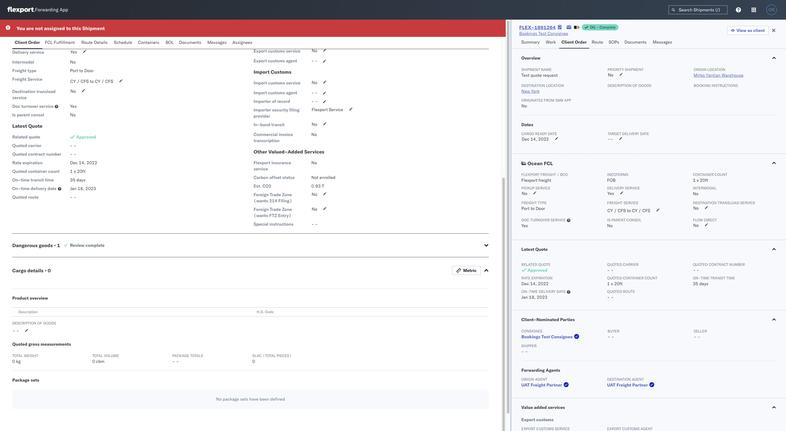 Task type: describe. For each thing, give the bounding box(es) containing it.
view
[[737, 28, 746, 33]]

1 horizontal spatial on-time delivery date
[[521, 289, 566, 294]]

0 vertical spatial jan 18, 2023
[[70, 186, 96, 191]]

importer security filing provider
[[254, 107, 299, 119]]

priority
[[608, 67, 624, 72]]

client order for client order button to the left
[[15, 40, 40, 45]]

client
[[753, 28, 765, 33]]

0 vertical spatial dec
[[522, 136, 529, 142]]

0 vertical spatial related
[[12, 134, 28, 140]]

1 horizontal spatial delivery
[[539, 289, 556, 294]]

0 horizontal spatial messages button
[[205, 37, 230, 49]]

sops
[[609, 39, 619, 45]]

in-bond transit
[[254, 122, 285, 127]]

0 horizontal spatial of
[[37, 321, 42, 325]]

client-
[[521, 317, 536, 322]]

flex-1891264
[[519, 24, 556, 30]]

0 vertical spatial bookings test consignee
[[519, 31, 568, 36]]

1 vertical spatial service
[[329, 107, 343, 112]]

0 vertical spatial door
[[84, 68, 94, 73]]

originates
[[521, 98, 543, 103]]

other valued-added services
[[254, 149, 324, 155]]

uat freight partner link for origin
[[521, 382, 570, 388]]

1 vertical spatial delivery service
[[607, 186, 640, 190]]

1 horizontal spatial approved
[[527, 267, 547, 273]]

1 vertical spatial doc
[[521, 218, 529, 222]]

0 vertical spatial freight
[[540, 172, 556, 177]]

1 horizontal spatial pickup service
[[521, 186, 551, 190]]

details
[[94, 40, 108, 45]]

Search Shipments (/) text field
[[668, 5, 728, 14]]

quoted for quoted container count 1 x 20ft
[[607, 276, 622, 280]]

containers
[[138, 40, 159, 45]]

customs for export customs
[[271, 37, 291, 43]]

date up "ocean fcl" button
[[640, 131, 649, 136]]

1 vertical spatial description
[[18, 309, 38, 314]]

days inside on-time transit time 35 days
[[699, 281, 708, 286]]

flex-1891264 link
[[519, 24, 556, 30]]

0 vertical spatial delivery
[[622, 131, 639, 136]]

customs for import customs
[[271, 69, 291, 75]]

0 vertical spatial on-time delivery date
[[12, 186, 56, 191]]

uat for origin
[[521, 382, 530, 388]]

overview button
[[512, 49, 786, 67]]

parent for is parent consol no
[[611, 218, 625, 222]]

1 horizontal spatial documents button
[[622, 37, 650, 49]]

35 days
[[70, 177, 85, 183]]

import for import customs
[[254, 69, 270, 75]]

type for freight type
[[28, 68, 36, 73]]

port inside the freight type port to door
[[521, 206, 529, 211]]

consol for is parent consol
[[31, 112, 44, 118]]

cargo ready date
[[521, 131, 557, 136]]

carbon offset status
[[254, 175, 295, 180]]

priority shipment
[[608, 67, 644, 72]]

1891264
[[534, 24, 556, 30]]

export customs
[[521, 417, 554, 422]]

1 inside container count 1 x 20ft
[[693, 177, 696, 183]]

0 vertical spatial pickup
[[12, 40, 26, 45]]

0 horizontal spatial service
[[28, 76, 42, 82]]

client-nominated parties button
[[512, 310, 786, 329]]

slac
[[252, 353, 262, 358]]

1 vertical spatial 2022
[[87, 160, 97, 165]]

bol button
[[163, 37, 177, 49]]

summary button
[[519, 37, 543, 49]]

enrolled
[[320, 175, 335, 180]]

0 vertical spatial doc turnover service
[[12, 103, 54, 109]]

flow direct
[[693, 218, 717, 222]]

quoted route
[[12, 194, 39, 200]]

1 horizontal spatial sets
[[240, 396, 248, 402]]

0 vertical spatial doc
[[12, 103, 20, 109]]

(wants for foreign trade zone (wants 214 filing)
[[254, 198, 268, 204]]

2 horizontal spatial service
[[623, 200, 639, 205]]

trade for 214
[[270, 192, 281, 197]]

package totals - -
[[172, 353, 203, 364]]

0 left kg on the left of page
[[12, 359, 15, 364]]

ocean
[[527, 160, 543, 166]]

count for quoted container count 1 x 20ft
[[645, 276, 657, 280]]

0 horizontal spatial client order button
[[12, 37, 42, 49]]

services
[[304, 149, 324, 155]]

bco
[[560, 172, 568, 177]]

as
[[747, 28, 752, 33]]

origin for origin location mirko yantian warehouse
[[694, 67, 706, 72]]

1 vertical spatial transload
[[718, 200, 739, 205]]

container for quoted container count
[[28, 169, 47, 174]]

0 vertical spatial consignee
[[548, 31, 568, 36]]

0 vertical spatial delivery service
[[12, 49, 44, 55]]

this
[[72, 25, 81, 31]]

intermodal for intermodal no
[[693, 186, 716, 190]]

1 vertical spatial quote
[[29, 134, 40, 140]]

0 vertical spatial bookings test consignee link
[[519, 30, 568, 37]]

package
[[223, 396, 239, 402]]

date down "on-time transit time"
[[48, 186, 56, 191]]

complete
[[85, 243, 105, 248]]

overview
[[30, 295, 48, 301]]

fob
[[607, 177, 616, 183]]

are
[[26, 25, 34, 31]]

/ inside the flexport freight / bco flexport freight
[[557, 172, 559, 177]]

quote inside button
[[535, 247, 548, 252]]

importer of record
[[254, 99, 290, 104]]

quote inside shipment name test quote request
[[531, 72, 542, 78]]

1 vertical spatial bookings test consignee
[[521, 334, 573, 340]]

no inside originates from smb app no
[[521, 103, 527, 109]]

agent up "value added services" button on the right bottom
[[632, 377, 644, 382]]

number for quoted contract number - - rate expiration dec 14, 2022
[[729, 262, 745, 267]]

0 horizontal spatial destination transload service
[[12, 89, 56, 100]]

cbm
[[96, 359, 104, 364]]

client-nominated parties
[[521, 317, 575, 322]]

0 vertical spatial jan
[[70, 186, 76, 191]]

1 horizontal spatial cy / cfs to cy / cfs
[[607, 208, 650, 213]]

0 horizontal spatial quote
[[28, 123, 42, 129]]

product overview
[[12, 295, 48, 301]]

ready
[[535, 131, 547, 136]]

origin location mirko yantian warehouse
[[694, 67, 743, 78]]

1 vertical spatial jan 18, 2023
[[521, 294, 547, 300]]

invoice
[[279, 132, 293, 137]]

port to door
[[70, 68, 94, 73]]

2 vertical spatial consignee
[[551, 334, 573, 340]]

quoted for quoted carrier
[[12, 143, 27, 148]]

filing)
[[278, 198, 292, 204]]

0 vertical spatial port
[[70, 68, 78, 73]]

2 vertical spatial description
[[12, 321, 36, 325]]

1 vertical spatial bookings
[[521, 334, 540, 340]]

0 vertical spatial description
[[608, 83, 632, 88]]

0 left cbm
[[92, 359, 95, 364]]

0 horizontal spatial latest
[[12, 123, 27, 129]]

1 vertical spatial dec
[[70, 160, 78, 165]]

0 vertical spatial expiration
[[23, 160, 43, 165]]

details
[[27, 267, 43, 274]]

0 vertical spatial x
[[74, 169, 76, 174]]

type for freight type port to door
[[538, 200, 547, 205]]

security
[[272, 107, 288, 113]]

agent up record
[[286, 90, 297, 95]]

have
[[249, 396, 258, 402]]

0 vertical spatial rate
[[12, 160, 21, 165]]

shipment name test quote request
[[521, 67, 558, 78]]

0 vertical spatial 20ft
[[77, 169, 85, 174]]

destination location new york
[[521, 83, 564, 94]]

1 vertical spatial related quote
[[521, 262, 551, 267]]

overview
[[521, 55, 540, 61]]

route for quoted route
[[28, 194, 39, 200]]

customs for import customs agent
[[268, 90, 285, 95]]

door inside the freight type port to door
[[536, 206, 545, 211]]

product
[[12, 295, 29, 301]]

1 horizontal spatial related
[[521, 262, 537, 267]]

assignees
[[232, 40, 252, 45]]

package for package sets
[[12, 377, 30, 383]]

entry)
[[278, 213, 291, 218]]

0 vertical spatial cy / cfs to cy / cfs
[[70, 79, 113, 84]]

0 horizontal spatial pickup service
[[12, 40, 41, 45]]

2 vertical spatial quote
[[538, 262, 551, 267]]

0 horizontal spatial approved
[[76, 134, 96, 140]]

export for export customs
[[521, 417, 535, 422]]

order for client order button to the left
[[28, 40, 40, 45]]

latest inside button
[[521, 247, 534, 252]]

client for the right client order button
[[561, 39, 574, 45]]

view as client button
[[727, 26, 769, 35]]

app inside originates from smb app no
[[564, 98, 571, 103]]

uat for destination
[[607, 382, 615, 388]]

route details
[[81, 40, 108, 45]]

0 vertical spatial description of goods
[[608, 83, 651, 88]]

request
[[543, 72, 558, 78]]

originates from smb app no
[[521, 98, 571, 109]]

yantian
[[706, 72, 720, 78]]

fulfillment
[[54, 40, 75, 45]]

nominated
[[536, 317, 559, 322]]

0 vertical spatial of
[[633, 83, 637, 88]]

customs for export customs service
[[268, 48, 285, 54]]

agent down "export customs service"
[[286, 58, 297, 64]]

is parent consol
[[12, 112, 44, 118]]

0 horizontal spatial description of goods
[[12, 321, 56, 325]]

client for client order button to the left
[[15, 40, 27, 45]]

slac (total pieces) 0
[[252, 353, 291, 364]]

1 vertical spatial 14,
[[79, 160, 85, 165]]

customs for export customs agent
[[268, 58, 285, 64]]

0 horizontal spatial delivery
[[12, 49, 29, 55]]

1 horizontal spatial jan
[[521, 294, 528, 300]]

14, inside quoted contract number - - rate expiration dec 14, 2022
[[530, 281, 537, 286]]

quoted for quoted route - -
[[607, 289, 622, 294]]

• for details
[[45, 267, 46, 274]]

measurements
[[41, 341, 71, 347]]

1 horizontal spatial client order button
[[559, 37, 589, 49]]

freight inside the freight type port to door
[[521, 200, 537, 205]]

in-
[[254, 122, 260, 127]]

zone for foreign trade zone (wants 214 filing)
[[282, 192, 292, 197]]

route for route
[[592, 39, 603, 45]]

0 vertical spatial goods
[[638, 83, 651, 88]]

0 vertical spatial freight service
[[12, 76, 42, 82]]

booking instructions
[[694, 83, 738, 88]]

is for is parent consol
[[12, 112, 16, 118]]

quoted gross measurements
[[12, 341, 71, 347]]

transit for on-time transit time
[[31, 177, 44, 183]]

dec inside quoted contract number - - rate expiration dec 14, 2022
[[521, 281, 529, 286]]

1 vertical spatial fcl
[[544, 160, 553, 166]]

route details button
[[79, 37, 111, 49]]

0 vertical spatial turnover
[[21, 103, 38, 109]]

t
[[322, 183, 324, 189]]

carrier for quoted carrier
[[28, 143, 41, 148]]

2022 inside quoted contract number - - rate expiration dec 14, 2022
[[538, 281, 549, 286]]

1 horizontal spatial dec 14, 2022
[[522, 136, 549, 142]]

1 vertical spatial delivery
[[31, 186, 46, 191]]

1 horizontal spatial pickup
[[521, 186, 535, 190]]

1 vertical spatial 2023
[[537, 294, 547, 300]]

ftz
[[269, 213, 277, 218]]

1 vertical spatial bookings test consignee link
[[521, 334, 581, 340]]

import customs agent
[[254, 90, 297, 95]]

pieces)
[[277, 353, 291, 358]]

complete
[[600, 25, 616, 29]]

quoted container count
[[12, 169, 60, 174]]

carrier for quoted carrier - -
[[623, 262, 639, 267]]

h.s. code
[[257, 309, 274, 314]]

0 vertical spatial related quote
[[12, 134, 40, 140]]

contract for quoted contract number - - rate expiration dec 14, 2022
[[709, 262, 728, 267]]

0 horizontal spatial sets
[[31, 377, 39, 383]]

1 horizontal spatial destination transload service
[[693, 200, 755, 205]]

gross
[[28, 341, 39, 347]]

customs for import customs service
[[268, 80, 285, 86]]

os button
[[765, 3, 779, 17]]

foreign for foreign trade zone (wants 214 filing)
[[254, 192, 269, 197]]

special instructions
[[254, 221, 293, 227]]

1 vertical spatial turnover
[[530, 218, 550, 222]]

0 vertical spatial 18,
[[78, 186, 84, 191]]

services
[[548, 405, 565, 410]]

1 vertical spatial 18,
[[529, 294, 536, 300]]

co2
[[262, 183, 271, 189]]

1 vertical spatial goods
[[39, 242, 53, 248]]

2 vertical spatial goods
[[43, 321, 56, 325]]

1 horizontal spatial messages button
[[650, 37, 675, 49]]

test inside shipment name test quote request
[[521, 72, 529, 78]]

transload inside destination transload service
[[37, 89, 56, 94]]

1 vertical spatial freight service
[[607, 200, 639, 205]]

1 vertical spatial of
[[272, 99, 276, 104]]

new york link
[[521, 88, 540, 94]]

flexport freight / bco flexport freight
[[521, 172, 568, 183]]

trade for ftz
[[270, 207, 281, 212]]

uat freight partner link for destination
[[607, 382, 656, 388]]

you
[[17, 25, 25, 31]]

container count 1 x 20ft
[[693, 172, 727, 183]]



Task type: locate. For each thing, give the bounding box(es) containing it.
1 horizontal spatial latest quote
[[521, 247, 548, 252]]

0 vertical spatial cargo
[[521, 131, 534, 136]]

1 horizontal spatial shipment
[[521, 67, 540, 72]]

customs up import customs agent
[[268, 80, 285, 86]]

0 inside slac (total pieces) 0
[[252, 359, 255, 364]]

1 uat from the left
[[521, 382, 530, 388]]

doc turnover service down the freight type port to door
[[521, 218, 566, 222]]

service
[[28, 76, 42, 82], [329, 107, 343, 112], [623, 200, 639, 205]]

shipper
[[521, 344, 537, 348]]

0 horizontal spatial fcl
[[45, 40, 53, 45]]

1 horizontal spatial transload
[[718, 200, 739, 205]]

1 vertical spatial •
[[45, 267, 46, 274]]

target
[[608, 131, 621, 136]]

2023 up nominated
[[537, 294, 547, 300]]

doc turnover service
[[12, 103, 54, 109], [521, 218, 566, 222]]

dg - complete
[[590, 25, 616, 29]]

app right smb
[[564, 98, 571, 103]]

service inside flexport insurance service
[[254, 166, 268, 172]]

shipment inside shipment name test quote request
[[521, 67, 540, 72]]

documents for the leftmost documents button
[[179, 40, 201, 45]]

1 vertical spatial jan
[[521, 294, 528, 300]]

to
[[66, 25, 71, 31], [79, 68, 83, 73], [90, 79, 94, 84], [531, 206, 534, 211], [627, 208, 631, 213]]

1 vertical spatial is
[[607, 218, 610, 222]]

route for quoted route - -
[[623, 289, 635, 294]]

2 zone from the top
[[282, 207, 292, 212]]

zone inside foreign trade zone (wants 214 filing)
[[282, 192, 292, 197]]

quoted contract number
[[12, 151, 61, 157]]

1 horizontal spatial latest
[[521, 247, 534, 252]]

transit for in-bond transit
[[271, 122, 285, 127]]

0 vertical spatial container
[[28, 169, 47, 174]]

location for york
[[546, 83, 564, 88]]

foreign
[[254, 192, 269, 197], [254, 207, 269, 212]]

1 vertical spatial delivery
[[607, 186, 624, 190]]

3 import from the top
[[254, 90, 267, 95]]

0 vertical spatial transit
[[271, 122, 285, 127]]

importer for importer of record
[[254, 99, 271, 104]]

1 vertical spatial customs
[[271, 69, 291, 75]]

quoted down the quoted carrier
[[12, 151, 27, 157]]

quoted for quoted route
[[12, 194, 27, 200]]

contract inside quoted contract number - - rate expiration dec 14, 2022
[[709, 262, 728, 267]]

consol for is parent consol no
[[626, 218, 641, 222]]

messages for right messages button
[[653, 39, 672, 45]]

quoted down quoted container count 1 x 20ft in the bottom right of the page
[[607, 289, 622, 294]]

2 vertical spatial 20ft
[[614, 281, 623, 286]]

location up mirko yantian warehouse link
[[707, 67, 725, 72]]

0 horizontal spatial dec 14, 2022
[[70, 160, 97, 165]]

(total
[[263, 353, 276, 358]]

consignee
[[548, 31, 568, 36], [521, 329, 543, 333], [551, 334, 573, 340]]

documents up overview button
[[624, 39, 647, 45]]

on-time delivery date down "on-time transit time"
[[12, 186, 56, 191]]

1 zone from the top
[[282, 192, 292, 197]]

messages up overview button
[[653, 39, 672, 45]]

destination transload service
[[12, 89, 56, 100], [693, 200, 755, 205]]

1 vertical spatial test
[[521, 72, 529, 78]]

0 vertical spatial latest quote
[[12, 123, 42, 129]]

days
[[76, 177, 85, 183], [699, 281, 708, 286]]

cy / cfs to cy / cfs down port to door
[[70, 79, 113, 84]]

origin
[[694, 67, 706, 72], [521, 377, 534, 382]]

test down nominated
[[541, 334, 550, 340]]

x inside container count 1 x 20ft
[[697, 177, 699, 183]]

not
[[35, 25, 43, 31]]

pickup service down the are
[[12, 40, 41, 45]]

20ft inside quoted container count 1 x 20ft
[[614, 281, 623, 286]]

1 vertical spatial dec 14, 2022
[[70, 160, 97, 165]]

bookings test consignee link up work
[[519, 30, 568, 37]]

container inside quoted container count 1 x 20ft
[[623, 276, 644, 280]]

2 vertical spatial test
[[541, 334, 550, 340]]

0 horizontal spatial forwarding
[[35, 7, 58, 13]]

messages button left assignees
[[205, 37, 230, 49]]

uat freight partner down origin agent
[[521, 382, 562, 388]]

trade inside foreign trade zone (wants 214 filing)
[[270, 192, 281, 197]]

fcl right ocean
[[544, 160, 553, 166]]

2 uat freight partner from the left
[[607, 382, 648, 388]]

1 vertical spatial zone
[[282, 207, 292, 212]]

export customs
[[254, 37, 291, 43]]

2 importer from the top
[[254, 107, 271, 113]]

documents right bol button
[[179, 40, 201, 45]]

bond
[[260, 122, 270, 127]]

new
[[521, 88, 530, 94]]

customs for export customs
[[536, 417, 554, 422]]

0 vertical spatial package
[[172, 353, 189, 358]]

dangerous
[[12, 242, 38, 248]]

0 horizontal spatial transit
[[31, 177, 44, 183]]

1 horizontal spatial doc turnover service
[[521, 218, 566, 222]]

pickup down you
[[12, 40, 26, 45]]

number up quoted container count
[[46, 151, 61, 157]]

1 partner from the left
[[547, 382, 562, 388]]

flexport inside flexport insurance service
[[254, 160, 270, 165]]

(wants inside foreign trade zone (wants 214 filing)
[[254, 198, 268, 204]]

fcl
[[45, 40, 53, 45], [544, 160, 553, 166]]

import customs
[[254, 69, 291, 75]]

destination inside destination transload service
[[12, 89, 35, 94]]

0 horizontal spatial door
[[84, 68, 94, 73]]

route inside quoted route - -
[[623, 289, 635, 294]]

doc up is parent consol
[[12, 103, 20, 109]]

delivery
[[622, 131, 639, 136], [31, 186, 46, 191], [539, 289, 556, 294]]

zone inside foreign trade zone (wants ftz entry)
[[282, 207, 292, 212]]

bookings up shipper on the bottom right
[[521, 334, 540, 340]]

route for route details
[[81, 40, 93, 45]]

2 horizontal spatial x
[[697, 177, 699, 183]]

1 vertical spatial app
[[564, 98, 571, 103]]

trade inside foreign trade zone (wants ftz entry)
[[270, 207, 281, 212]]

0 horizontal spatial app
[[60, 7, 68, 13]]

containers button
[[136, 37, 163, 49]]

1 vertical spatial freight
[[539, 177, 551, 183]]

flexport
[[312, 107, 328, 112], [254, 160, 270, 165], [521, 172, 540, 177], [521, 177, 537, 183]]

flexport for flexport freight / bco flexport freight
[[521, 172, 540, 177]]

count for quoted container count
[[48, 169, 60, 174]]

uat freight partner link down destination agent
[[607, 382, 656, 388]]

partner for origin agent
[[547, 382, 562, 388]]

export
[[254, 37, 269, 43], [254, 48, 267, 54], [254, 58, 267, 64], [521, 417, 535, 422]]

0 vertical spatial consol
[[31, 112, 44, 118]]

flexport. image
[[7, 7, 35, 13]]

location inside destination location new york
[[546, 83, 564, 88]]

(wants for foreign trade zone (wants ftz entry)
[[254, 213, 268, 218]]

1 vertical spatial origin
[[521, 377, 534, 382]]

goods up measurements
[[43, 321, 56, 325]]

1 vertical spatial related
[[521, 262, 537, 267]]

location down request
[[546, 83, 564, 88]]

cargo for cargo details • 0
[[12, 267, 26, 274]]

total for kg
[[12, 353, 23, 358]]

1 uat freight partner from the left
[[521, 382, 562, 388]]

client order for the right client order button
[[561, 39, 587, 45]]

quoted up quoted container count 1 x 20ft in the bottom right of the page
[[607, 262, 622, 267]]

1 vertical spatial days
[[699, 281, 708, 286]]

documents button right bol
[[177, 37, 205, 49]]

count up "on-time transit time"
[[48, 169, 60, 174]]

0 horizontal spatial 18,
[[78, 186, 84, 191]]

partner
[[547, 382, 562, 388], [632, 382, 648, 388]]

to inside the freight type port to door
[[531, 206, 534, 211]]

consignee down client-
[[521, 329, 543, 333]]

quoted route - -
[[607, 289, 635, 300]]

foreign up special
[[254, 207, 269, 212]]

bookings test consignee down nominated
[[521, 334, 573, 340]]

uat freight partner for origin
[[521, 382, 562, 388]]

•
[[54, 242, 56, 248], [45, 267, 46, 274]]

quote
[[28, 123, 42, 129], [535, 247, 548, 252]]

0 vertical spatial 2022
[[538, 136, 549, 142]]

delivery down "on-time transit time"
[[31, 186, 46, 191]]

documents button up overview button
[[622, 37, 650, 49]]

forwarding for forwarding app
[[35, 7, 58, 13]]

on-time delivery date up nominated
[[521, 289, 566, 294]]

transit for on-time transit time 35 days
[[710, 276, 725, 280]]

importer
[[254, 99, 271, 104], [254, 107, 271, 113]]

date right ready
[[548, 131, 557, 136]]

of up quoted gross measurements at the bottom of the page
[[37, 321, 42, 325]]

delivery up nominated
[[539, 289, 556, 294]]

-
[[596, 25, 599, 29], [311, 58, 314, 64], [315, 58, 318, 64], [311, 90, 314, 95], [315, 90, 318, 95], [311, 99, 314, 104], [315, 99, 318, 104], [608, 136, 610, 142], [610, 136, 613, 142], [70, 143, 73, 148], [74, 143, 76, 148], [70, 151, 73, 157], [74, 151, 76, 157], [70, 194, 73, 200], [74, 194, 76, 200], [311, 221, 314, 227], [315, 221, 318, 227], [607, 267, 610, 273], [611, 267, 614, 273], [693, 267, 696, 273], [697, 267, 699, 273], [607, 294, 610, 300], [611, 294, 614, 300], [13, 328, 15, 333], [16, 328, 19, 333], [608, 334, 610, 340], [611, 334, 614, 340], [694, 334, 696, 340], [697, 334, 700, 340], [521, 349, 524, 354], [525, 349, 528, 354], [172, 359, 175, 364], [176, 359, 179, 364]]

1 customs from the top
[[271, 37, 291, 43]]

quoted carrier - -
[[607, 262, 639, 273]]

cargo left details
[[12, 267, 26, 274]]

customs up importer of record
[[268, 90, 285, 95]]

dg
[[590, 25, 595, 29]]

20ft down container
[[700, 177, 708, 183]]

assignees button
[[230, 37, 256, 49]]

bookings
[[519, 31, 537, 36], [521, 334, 540, 340]]

0 horizontal spatial port
[[70, 68, 78, 73]]

carrier inside quoted carrier - -
[[623, 262, 639, 267]]

transcription
[[254, 138, 279, 143]]

is inside is parent consol no
[[607, 218, 610, 222]]

doc
[[12, 103, 20, 109], [521, 218, 529, 222]]

importer inside importer security filing provider
[[254, 107, 271, 113]]

0
[[48, 267, 51, 274], [12, 359, 15, 364], [92, 359, 95, 364], [252, 359, 255, 364]]

• for goods
[[54, 242, 56, 248]]

count inside quoted container count 1 x 20ft
[[645, 276, 657, 280]]

freight
[[540, 172, 556, 177], [539, 177, 551, 183]]

client order
[[561, 39, 587, 45], [15, 40, 40, 45]]

quoted carrier
[[12, 143, 41, 148]]

cy / cfs to cy / cfs up is parent consol no
[[607, 208, 650, 213]]

flexport for flexport service
[[312, 107, 328, 112]]

total volume
[[92, 353, 119, 358]]

dec 14, 2022 up "1 x 20ft"
[[70, 160, 97, 165]]

seller
[[694, 329, 707, 333]]

date
[[548, 131, 557, 136], [640, 131, 649, 136], [48, 186, 56, 191], [557, 289, 566, 294]]

shipment down overview
[[521, 67, 540, 72]]

rate inside quoted contract number - - rate expiration dec 14, 2022
[[521, 276, 530, 280]]

1 up quoted route - -
[[607, 281, 610, 286]]

delivery right target
[[622, 131, 639, 136]]

sops button
[[606, 37, 622, 49]]

cy
[[70, 79, 76, 84], [95, 79, 100, 84], [607, 208, 613, 213], [632, 208, 637, 213]]

instructions
[[269, 221, 293, 227]]

zone for foreign trade zone (wants ftz entry)
[[282, 207, 292, 212]]

special
[[254, 221, 268, 227]]

0 vertical spatial •
[[54, 242, 56, 248]]

messages for the left messages button
[[207, 40, 227, 45]]

quoted inside quoted container count 1 x 20ft
[[607, 276, 622, 280]]

x up quoted route - -
[[611, 281, 613, 286]]

count
[[48, 169, 60, 174], [715, 172, 727, 177], [645, 276, 657, 280]]

order down the are
[[28, 40, 40, 45]]

customs up export customs agent
[[268, 48, 285, 54]]

parent
[[17, 112, 30, 118], [611, 218, 625, 222]]

1 left review
[[57, 242, 60, 248]]

quoted down quoted carrier - - at the bottom right of the page
[[607, 276, 622, 280]]

2 uat freight partner link from the left
[[607, 382, 656, 388]]

1 horizontal spatial intermodal
[[693, 186, 716, 190]]

messages button up overview button
[[650, 37, 675, 49]]

type
[[28, 68, 36, 73], [538, 200, 547, 205]]

1 trade from the top
[[270, 192, 281, 197]]

shipment up route details
[[82, 25, 105, 31]]

20ft inside container count 1 x 20ft
[[700, 177, 708, 183]]

1 up 35 days on the left of page
[[70, 169, 73, 174]]

jan
[[70, 186, 76, 191], [521, 294, 528, 300]]

20ft up quoted route - -
[[614, 281, 623, 286]]

customs up "export customs service"
[[271, 37, 291, 43]]

no inside intermodal no
[[693, 191, 698, 197]]

1
[[70, 169, 73, 174], [693, 177, 696, 183], [57, 242, 60, 248], [607, 281, 610, 286]]

0 horizontal spatial x
[[74, 169, 76, 174]]

2 total from the left
[[92, 353, 103, 358]]

0 horizontal spatial cargo
[[12, 267, 26, 274]]

test up new
[[521, 72, 529, 78]]

ocean fcl
[[527, 160, 553, 166]]

dec 14, 2022
[[522, 136, 549, 142], [70, 160, 97, 165]]

1 total from the left
[[12, 353, 23, 358]]

zone up filing)
[[282, 192, 292, 197]]

import up importer of record
[[254, 90, 267, 95]]

import for import customs service
[[254, 80, 267, 86]]

0 horizontal spatial days
[[76, 177, 85, 183]]

1 inside quoted container count 1 x 20ft
[[607, 281, 610, 286]]

0 horizontal spatial type
[[28, 68, 36, 73]]

forwarding for forwarding agents
[[521, 368, 545, 373]]

0 vertical spatial 35
[[70, 177, 75, 183]]

sets down weight
[[31, 377, 39, 383]]

client
[[561, 39, 574, 45], [15, 40, 27, 45]]

review
[[70, 243, 84, 248]]

1 horizontal spatial total
[[92, 353, 103, 358]]

0 horizontal spatial jan
[[70, 186, 76, 191]]

parent inside is parent consol no
[[611, 218, 625, 222]]

number inside quoted contract number - - rate expiration dec 14, 2022
[[729, 262, 745, 267]]

quoted inside quoted route - -
[[607, 289, 622, 294]]

app inside forwarding app 'link'
[[60, 7, 68, 13]]

contract up rate expiration
[[28, 151, 45, 157]]

partner for destination agent
[[632, 382, 648, 388]]

flexport for flexport insurance service
[[254, 160, 270, 165]]

0 horizontal spatial delivery
[[31, 186, 46, 191]]

- -
[[311, 58, 318, 64], [311, 90, 318, 95], [311, 99, 318, 104], [70, 143, 76, 148], [70, 151, 76, 157], [70, 194, 76, 200], [311, 221, 318, 227], [13, 328, 19, 333]]

0 vertical spatial 14,
[[530, 136, 537, 142]]

0 horizontal spatial documents button
[[177, 37, 205, 49]]

1 importer from the top
[[254, 99, 271, 104]]

client order button
[[559, 37, 589, 49], [12, 37, 42, 49]]

export up "export customs service"
[[254, 37, 269, 43]]

1 vertical spatial consignee
[[521, 329, 543, 333]]

import down import customs
[[254, 80, 267, 86]]

0 horizontal spatial 2023
[[85, 186, 96, 191]]

(wants left 214
[[254, 198, 268, 204]]

--
[[608, 136, 613, 142]]

0 vertical spatial import
[[254, 69, 270, 75]]

package left the totals on the left
[[172, 353, 189, 358]]

foreign inside foreign trade zone (wants 214 filing)
[[254, 192, 269, 197]]

1 horizontal spatial expiration
[[531, 276, 553, 280]]

location for yantian
[[707, 67, 725, 72]]

0 horizontal spatial latest quote
[[12, 123, 42, 129]]

0 right details
[[48, 267, 51, 274]]

no inside is parent consol no
[[607, 223, 613, 228]]

1 vertical spatial transit
[[31, 177, 44, 183]]

2 vertical spatial import
[[254, 90, 267, 95]]

documents for rightmost documents button
[[624, 39, 647, 45]]

2 partner from the left
[[632, 382, 648, 388]]

total up cbm
[[92, 353, 103, 358]]

pickup service down the flexport freight / bco flexport freight
[[521, 186, 551, 190]]

1 uat freight partner link from the left
[[521, 382, 570, 388]]

quoted for quoted gross measurements
[[12, 341, 27, 347]]

0 vertical spatial bookings
[[519, 31, 537, 36]]

service inside destination transload service
[[12, 95, 27, 100]]

foreign inside foreign trade zone (wants ftz entry)
[[254, 207, 269, 212]]

1 horizontal spatial port
[[521, 206, 529, 211]]

origin inside origin location mirko yantian warehouse
[[694, 67, 706, 72]]

type inside the freight type port to door
[[538, 200, 547, 205]]

route
[[28, 194, 39, 200], [623, 289, 635, 294]]

1 vertical spatial parent
[[611, 218, 625, 222]]

carrier up quoted container count 1 x 20ft in the bottom right of the page
[[623, 262, 639, 267]]

quoted inside quoted carrier - -
[[607, 262, 622, 267]]

pickup
[[12, 40, 26, 45], [521, 186, 535, 190]]

not enrolled
[[311, 175, 335, 180]]

fcl down the assigned
[[45, 40, 53, 45]]

origin down forwarding agents
[[521, 377, 534, 382]]

destination agent
[[607, 377, 644, 382]]

count down latest quote button
[[645, 276, 657, 280]]

order for the right client order button
[[575, 39, 587, 45]]

export for export customs service
[[254, 48, 267, 54]]

flex-
[[519, 24, 534, 30]]

total
[[12, 353, 23, 358], [92, 353, 103, 358]]

0 vertical spatial test
[[538, 31, 546, 36]]

carrier
[[28, 143, 41, 148], [623, 262, 639, 267]]

2 trade from the top
[[270, 207, 281, 212]]

consol inside is parent consol no
[[626, 218, 641, 222]]

quoted inside quoted contract number - - rate expiration dec 14, 2022
[[693, 262, 708, 267]]

quoted for quoted contract number
[[12, 151, 27, 157]]

smb
[[555, 98, 563, 103]]

2 foreign from the top
[[254, 207, 269, 212]]

2 (wants from the top
[[254, 213, 268, 218]]

is for is parent consol no
[[607, 218, 610, 222]]

0 vertical spatial intermodal
[[12, 59, 34, 65]]

total for cbm
[[92, 353, 103, 358]]

flexport insurance service
[[254, 160, 291, 172]]

forwarding inside 'link'
[[35, 7, 58, 13]]

package inside package totals - -
[[172, 353, 189, 358]]

os
[[769, 7, 775, 12]]

forwarding app link
[[7, 7, 68, 13]]

expiration inside quoted contract number - - rate expiration dec 14, 2022
[[531, 276, 553, 280]]

package for package totals - -
[[172, 353, 189, 358]]

dangerous goods • 1
[[12, 242, 60, 248]]

intermodal for intermodal
[[12, 59, 34, 65]]

destination transload service up is parent consol
[[12, 89, 56, 100]]

quoted for quoted carrier - -
[[607, 262, 622, 267]]

container for quoted container count 1 x 20ft
[[623, 276, 644, 280]]

dec 14, 2022 down the cargo ready date
[[522, 136, 549, 142]]

turnover
[[21, 103, 38, 109], [530, 218, 550, 222]]

bookings test consignee link down client-nominated parties
[[521, 334, 581, 340]]

18,
[[78, 186, 84, 191], [529, 294, 536, 300]]

total weight
[[12, 353, 38, 358]]

quoted for quoted container count
[[12, 169, 27, 174]]

turnover up is parent consol
[[21, 103, 38, 109]]

delivery up freight type
[[12, 49, 29, 55]]

uat freight partner for destination
[[607, 382, 648, 388]]

1 horizontal spatial rate
[[521, 276, 530, 280]]

quoted contract number - - rate expiration dec 14, 2022
[[521, 262, 745, 286]]

quoted down "on-time transit time"
[[12, 194, 27, 200]]

customs down "export customs service"
[[268, 58, 285, 64]]

agent down forwarding agents
[[535, 377, 547, 382]]

quoted for quoted contract number - - rate expiration dec 14, 2022
[[693, 262, 708, 267]]

transit inside on-time transit time 35 days
[[710, 276, 725, 280]]

1 horizontal spatial app
[[564, 98, 571, 103]]

latest quote inside button
[[521, 247, 548, 252]]

1 import from the top
[[254, 69, 270, 75]]

1 horizontal spatial delivery service
[[607, 186, 640, 190]]

1 (wants from the top
[[254, 198, 268, 204]]

commercial
[[254, 132, 278, 137]]

1 horizontal spatial 20ft
[[614, 281, 623, 286]]

forwarding up origin agent
[[521, 368, 545, 373]]

(wants up special
[[254, 213, 268, 218]]

export down value
[[521, 417, 535, 422]]

description down priority
[[608, 83, 632, 88]]

count inside container count 1 x 20ft
[[715, 172, 727, 177]]

mirko
[[694, 72, 705, 78]]

0 horizontal spatial is
[[12, 112, 16, 118]]

1 vertical spatial description of goods
[[12, 321, 56, 325]]

35 inside on-time transit time 35 days
[[693, 281, 698, 286]]

foreign down est. co2
[[254, 192, 269, 197]]

shipment
[[82, 25, 105, 31], [521, 67, 540, 72]]

parent for is parent consol
[[17, 112, 30, 118]]

origin for origin agent
[[521, 377, 534, 382]]

code
[[265, 309, 274, 314]]

0 vertical spatial foreign
[[254, 192, 269, 197]]

import for import customs agent
[[254, 90, 267, 95]]

added
[[288, 149, 303, 155]]

export for export customs
[[254, 37, 269, 43]]

0 horizontal spatial related quote
[[12, 134, 40, 140]]

cargo for cargo ready date
[[521, 131, 534, 136]]

fcl fulfillment
[[45, 40, 75, 45]]

1 horizontal spatial client order
[[561, 39, 587, 45]]

pickup up the freight type port to door
[[521, 186, 535, 190]]

on-time transit time
[[12, 177, 54, 183]]

importer for importer security filing provider
[[254, 107, 271, 113]]

20ft up 35 days on the left of page
[[77, 169, 85, 174]]

forwarding up not
[[35, 7, 58, 13]]

review complete
[[70, 243, 105, 248]]

bookings down 'flex-'
[[519, 31, 537, 36]]

2 uat from the left
[[607, 382, 615, 388]]

0 down 'slac'
[[252, 359, 255, 364]]

0 horizontal spatial related
[[12, 134, 28, 140]]

number for quoted contract number
[[46, 151, 61, 157]]

destination inside destination location new york
[[521, 83, 545, 88]]

1 vertical spatial contract
[[709, 262, 728, 267]]

schedule
[[114, 40, 132, 45]]

2 import from the top
[[254, 80, 267, 86]]

est. co2
[[254, 183, 271, 189]]

date up parties
[[557, 289, 566, 294]]

1 vertical spatial import
[[254, 80, 267, 86]]

consignee up work
[[548, 31, 568, 36]]

other
[[254, 149, 267, 155]]

on- inside on-time transit time 35 days
[[693, 276, 701, 280]]

1 foreign from the top
[[254, 192, 269, 197]]

package down kg on the left of page
[[12, 377, 30, 383]]

2 customs from the top
[[271, 69, 291, 75]]

uat freight partner link down origin agent
[[521, 382, 570, 388]]

2 horizontal spatial of
[[633, 83, 637, 88]]

customs down value added services
[[536, 417, 554, 422]]

location inside origin location mirko yantian warehouse
[[707, 67, 725, 72]]

0 horizontal spatial shipment
[[82, 25, 105, 31]]

1 vertical spatial on-time delivery date
[[521, 289, 566, 294]]

of down shipment
[[633, 83, 637, 88]]

contract for quoted contract number
[[28, 151, 45, 157]]

1 horizontal spatial number
[[729, 262, 745, 267]]

jan 18, 2023 up client-
[[521, 294, 547, 300]]

0 vertical spatial carrier
[[28, 143, 41, 148]]

(wants inside foreign trade zone (wants ftz entry)
[[254, 213, 268, 218]]

bookings test consignee link
[[519, 30, 568, 37], [521, 334, 581, 340]]

1 horizontal spatial 2023
[[537, 294, 547, 300]]

0 vertical spatial shipment
[[82, 25, 105, 31]]

x inside quoted container count 1 x 20ft
[[611, 281, 613, 286]]

1 horizontal spatial freight service
[[607, 200, 639, 205]]

1 vertical spatial cargo
[[12, 267, 26, 274]]

foreign for foreign trade zone (wants ftz entry)
[[254, 207, 269, 212]]

export for export customs agent
[[254, 58, 267, 64]]



Task type: vqa. For each thing, say whether or not it's contained in the screenshot.


